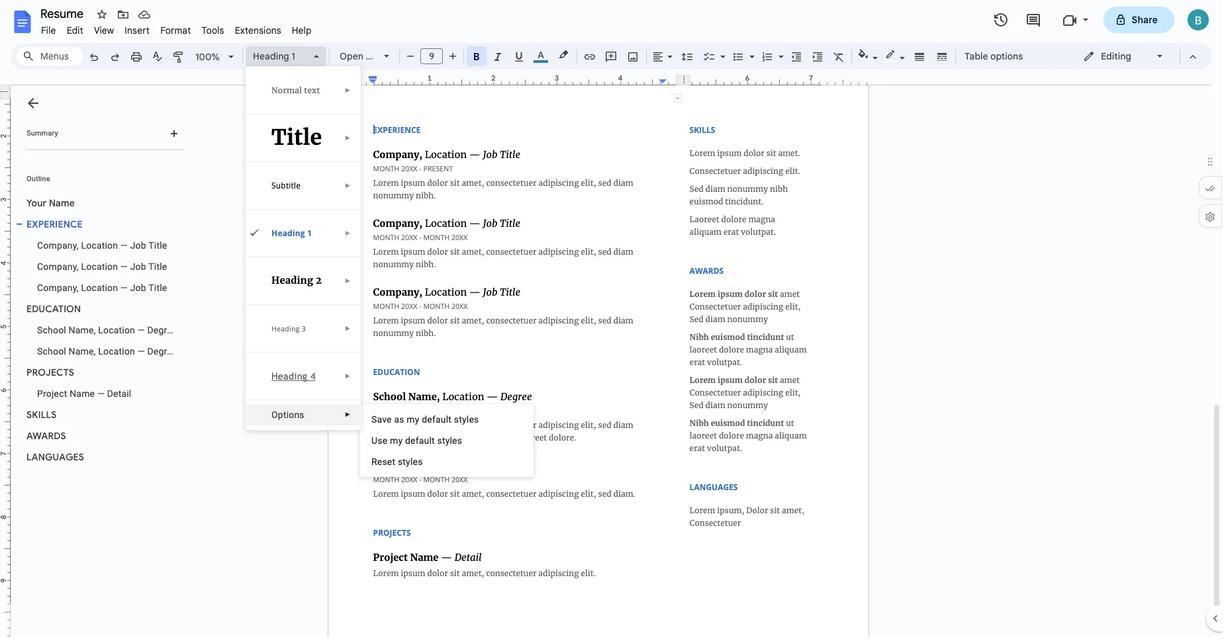 Task type: describe. For each thing, give the bounding box(es) containing it.
r
[[372, 457, 377, 468]]

1 ► from the top
[[345, 87, 351, 94]]

summary heading
[[26, 129, 58, 139]]

use my default styles u element
[[372, 436, 466, 446]]

Zoom text field
[[192, 48, 224, 66]]

5 ► from the top
[[345, 278, 351, 285]]

your name
[[26, 197, 75, 209]]

1 inside option
[[292, 50, 295, 62]]

highlight color image
[[556, 47, 571, 63]]

1 school from the top
[[37, 325, 66, 336]]

1 company, from the top
[[37, 240, 79, 251]]

reset styles r element
[[372, 457, 427, 468]]

project name — detail
[[37, 389, 131, 399]]

2 ► from the top
[[345, 134, 351, 142]]

table options button
[[959, 46, 1030, 66]]

document outline element
[[11, 85, 191, 638]]

Menus field
[[17, 47, 83, 66]]

help menu item
[[287, 23, 317, 38]]

1 job from the top
[[130, 240, 146, 251]]

border dash image
[[935, 47, 950, 66]]

1 name, from the top
[[69, 325, 96, 336]]

options
[[991, 50, 1024, 62]]

Star checkbox
[[93, 5, 111, 24]]

1 vertical spatial my
[[390, 436, 403, 446]]

ave
[[377, 415, 392, 425]]

extensions menu item
[[230, 23, 287, 38]]

2 degree from the top
[[147, 346, 177, 357]]

1 inside title list box
[[307, 228, 312, 239]]

sans
[[366, 50, 387, 62]]

edit
[[67, 25, 83, 36]]

main toolbar
[[82, 0, 1030, 376]]

3 job from the top
[[130, 283, 146, 293]]

format
[[160, 25, 191, 36]]

Rename text field
[[36, 5, 91, 21]]

tools menu item
[[196, 23, 230, 38]]

outline heading
[[11, 174, 191, 193]]

3
[[302, 325, 306, 334]]

heading left 3
[[272, 325, 300, 334]]

Font size text field
[[421, 48, 443, 64]]

eset
[[377, 457, 396, 468]]

edit menu item
[[61, 23, 89, 38]]

education
[[26, 303, 81, 315]]

name for your
[[49, 197, 75, 209]]

tools
[[202, 25, 224, 36]]

as
[[394, 415, 405, 425]]

border width image
[[912, 47, 928, 66]]

heading left 4
[[272, 371, 308, 382]]

font list. open sans selected. option
[[340, 47, 387, 66]]

heading 2
[[272, 275, 322, 287]]

view
[[94, 25, 114, 36]]

options o element
[[272, 410, 309, 421]]

8 ► from the top
[[345, 411, 351, 419]]

heading 1 inside option
[[253, 50, 295, 62]]

your
[[26, 197, 47, 209]]

table
[[965, 50, 989, 62]]

styles list. heading 1 selected. option
[[253, 47, 306, 66]]

4
[[311, 371, 316, 382]]

editing button
[[1074, 46, 1174, 66]]

menu bar banner
[[0, 0, 1223, 638]]

3 company, location — job title from the top
[[37, 283, 167, 293]]

detail
[[107, 389, 131, 399]]

editing
[[1102, 50, 1132, 62]]

extensions
[[235, 25, 281, 36]]

u
[[372, 436, 378, 446]]

languages
[[26, 452, 84, 464]]

title inside list box
[[272, 125, 322, 151]]



Task type: vqa. For each thing, say whether or not it's contained in the screenshot.
Focus "radio"
no



Task type: locate. For each thing, give the bounding box(es) containing it.
1 vertical spatial degree
[[147, 346, 177, 357]]

menu
[[360, 405, 534, 478]]

2 name, from the top
[[69, 346, 96, 357]]

2 vertical spatial job
[[130, 283, 146, 293]]

file menu item
[[36, 23, 61, 38]]

1 down the help
[[292, 50, 295, 62]]

1 degree from the top
[[147, 325, 177, 336]]

2 vertical spatial company, location — job title
[[37, 283, 167, 293]]

heading 3
[[272, 325, 306, 334]]

2 company, location — job title from the top
[[37, 262, 167, 272]]

heading
[[253, 50, 289, 62], [272, 228, 305, 239], [272, 275, 314, 287], [272, 325, 300, 334], [272, 371, 308, 382]]

summary
[[26, 129, 58, 138]]

2 vertical spatial company,
[[37, 283, 79, 293]]

insert menu item
[[119, 23, 155, 38]]

heading 1 up heading 2 on the top left of the page
[[272, 228, 312, 239]]

name right project
[[70, 389, 95, 399]]

school name, location — degree
[[37, 325, 177, 336], [37, 346, 177, 357]]

1 company, location — job title from the top
[[37, 240, 167, 251]]

name
[[49, 197, 75, 209], [70, 389, 95, 399]]

share button
[[1104, 7, 1175, 33]]

job
[[130, 240, 146, 251], [130, 262, 146, 272], [130, 283, 146, 293]]

1 vertical spatial company,
[[37, 262, 79, 272]]

heading down the 'subtitle'
[[272, 228, 305, 239]]

Zoom field
[[190, 47, 240, 67]]

skills
[[26, 409, 57, 421]]

my right "as"
[[407, 415, 420, 425]]

default down s ave as my default styles
[[405, 436, 435, 446]]

school
[[37, 325, 66, 336], [37, 346, 66, 357]]

school name, location — degree up detail
[[37, 346, 177, 357]]

experience
[[26, 219, 83, 231]]

1 vertical spatial school
[[37, 346, 66, 357]]

0 vertical spatial company,
[[37, 240, 79, 251]]

menu bar
[[36, 17, 317, 39]]

school name, location — degree down education
[[37, 325, 177, 336]]

heading left 2
[[272, 275, 314, 287]]

title
[[272, 125, 322, 151], [149, 240, 167, 251], [149, 262, 167, 272], [149, 283, 167, 293]]

menu containing s
[[360, 405, 534, 478]]

name up the experience
[[49, 197, 75, 209]]

1 vertical spatial 1
[[307, 228, 312, 239]]

heading down extensions
[[253, 50, 289, 62]]

0 vertical spatial degree
[[147, 325, 177, 336]]

save as my default styles s element
[[372, 415, 483, 425]]

2 company, from the top
[[37, 262, 79, 272]]

4 ► from the top
[[345, 230, 351, 237]]

styles down save as my default styles s element
[[438, 436, 462, 446]]

1 vertical spatial default
[[405, 436, 435, 446]]

styles up use my default styles u element
[[454, 415, 479, 425]]

heading inside option
[[253, 50, 289, 62]]

open
[[340, 50, 364, 62]]

►
[[345, 87, 351, 94], [345, 134, 351, 142], [345, 182, 351, 189], [345, 230, 351, 237], [345, 278, 351, 285], [345, 325, 351, 333], [345, 373, 351, 380], [345, 411, 351, 419]]

normal
[[272, 85, 302, 95]]

1 up heading 2 on the top left of the page
[[307, 228, 312, 239]]

location
[[81, 240, 118, 251], [81, 262, 118, 272], [81, 283, 118, 293], [98, 325, 135, 336], [98, 346, 135, 357]]

normal text
[[272, 85, 320, 95]]

outline
[[26, 175, 50, 183]]

line & paragraph spacing image
[[680, 47, 695, 66]]

2
[[316, 275, 322, 287]]

Font size field
[[421, 48, 448, 65]]

0 vertical spatial default
[[422, 415, 452, 425]]

format menu item
[[155, 23, 196, 38]]

school up projects
[[37, 346, 66, 357]]

1 vertical spatial heading 1
[[272, 228, 312, 239]]

title application
[[0, 0, 1223, 638]]

1
[[292, 50, 295, 62], [307, 228, 312, 239]]

name, down education
[[69, 325, 96, 336]]

1 vertical spatial styles
[[438, 436, 462, 446]]

7 ► from the top
[[345, 373, 351, 380]]

file
[[41, 25, 56, 36]]

awards
[[26, 431, 66, 443]]

name,
[[69, 325, 96, 336], [69, 346, 96, 357]]

1 horizontal spatial my
[[407, 415, 420, 425]]

r eset styles
[[372, 457, 423, 468]]

default up use my default styles u element
[[422, 415, 452, 425]]

menu bar inside menu bar banner
[[36, 17, 317, 39]]

0 vertical spatial my
[[407, 415, 420, 425]]

0 horizontal spatial 1
[[292, 50, 295, 62]]

text color image
[[534, 47, 548, 63]]

projects
[[26, 367, 74, 379]]

company,
[[37, 240, 79, 251], [37, 262, 79, 272], [37, 283, 79, 293]]

share
[[1132, 14, 1159, 26]]

0 vertical spatial heading 1
[[253, 50, 295, 62]]

1 vertical spatial name,
[[69, 346, 96, 357]]

heading 1 down extensions
[[253, 50, 295, 62]]

2 vertical spatial styles
[[398, 457, 423, 468]]

2 school name, location — degree from the top
[[37, 346, 177, 357]]

o ptions
[[272, 410, 305, 421]]

0 vertical spatial school
[[37, 325, 66, 336]]

degree
[[147, 325, 177, 336], [147, 346, 177, 357]]

name, up projects
[[69, 346, 96, 357]]

heading 1 inside title list box
[[272, 228, 312, 239]]

menu bar containing file
[[36, 17, 317, 39]]

title list box
[[246, 66, 361, 431]]

0 vertical spatial school name, location — degree
[[37, 325, 177, 336]]

mode and view toolbar
[[1074, 43, 1204, 70]]

menu inside the title application
[[360, 405, 534, 478]]

open sans
[[340, 50, 387, 62]]

2 school from the top
[[37, 346, 66, 357]]

project
[[37, 389, 67, 399]]

1 vertical spatial school name, location — degree
[[37, 346, 177, 357]]

text
[[304, 85, 320, 95]]

view menu item
[[89, 23, 119, 38]]

0 vertical spatial company, location — job title
[[37, 240, 167, 251]]

1 vertical spatial job
[[130, 262, 146, 272]]

subtitle
[[272, 180, 301, 191]]

3 company, from the top
[[37, 283, 79, 293]]

heading 4
[[272, 371, 316, 382]]

my right se
[[390, 436, 403, 446]]

styles down the u se my default styles
[[398, 457, 423, 468]]

u se my default styles
[[372, 436, 462, 446]]

help
[[292, 25, 312, 36]]

click to select borders image
[[674, 94, 682, 103]]

1 vertical spatial company, location — job title
[[37, 262, 167, 272]]

s
[[372, 415, 377, 425]]

heading 1
[[253, 50, 295, 62], [272, 228, 312, 239]]

styles
[[454, 415, 479, 425], [438, 436, 462, 446], [398, 457, 423, 468]]

table options
[[965, 50, 1024, 62]]

1 horizontal spatial 1
[[307, 228, 312, 239]]

name for project
[[70, 389, 95, 399]]

0 vertical spatial styles
[[454, 415, 479, 425]]

ptions
[[278, 410, 305, 421]]

—
[[120, 240, 128, 251], [120, 262, 128, 272], [120, 283, 128, 293], [138, 325, 145, 336], [138, 346, 145, 357], [97, 389, 105, 399]]

my
[[407, 415, 420, 425], [390, 436, 403, 446]]

o
[[272, 410, 278, 421]]

s ave as my default styles
[[372, 415, 479, 425]]

se
[[378, 436, 388, 446]]

0 vertical spatial name,
[[69, 325, 96, 336]]

0 vertical spatial job
[[130, 240, 146, 251]]

0 horizontal spatial my
[[390, 436, 403, 446]]

insert image image
[[626, 47, 641, 66]]

0 vertical spatial name
[[49, 197, 75, 209]]

default
[[422, 415, 452, 425], [405, 436, 435, 446]]

2 job from the top
[[130, 262, 146, 272]]

0 vertical spatial 1
[[292, 50, 295, 62]]

6 ► from the top
[[345, 325, 351, 333]]

company, location — job title
[[37, 240, 167, 251], [37, 262, 167, 272], [37, 283, 167, 293]]

3 ► from the top
[[345, 182, 351, 189]]

insert
[[125, 25, 150, 36]]

school down education
[[37, 325, 66, 336]]

1 vertical spatial name
[[70, 389, 95, 399]]

1 school name, location — degree from the top
[[37, 325, 177, 336]]



